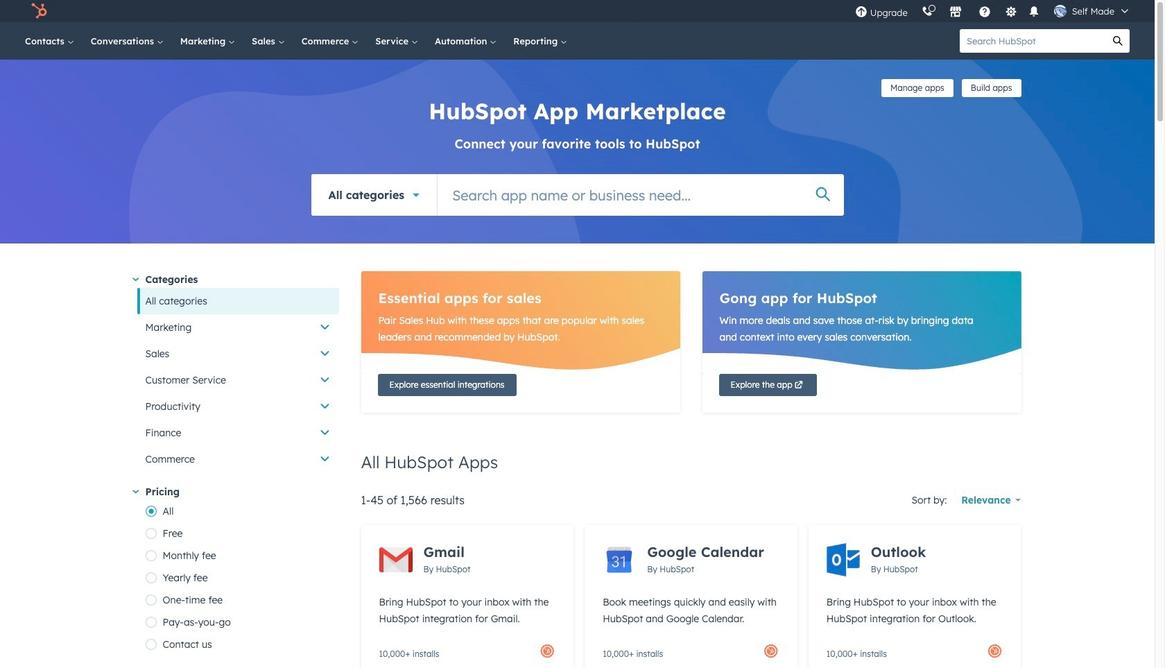 Task type: describe. For each thing, give the bounding box(es) containing it.
2 caret image from the top
[[132, 490, 139, 494]]

marketplaces image
[[950, 6, 962, 19]]



Task type: vqa. For each thing, say whether or not it's contained in the screenshot.
the Jacob Simon icon
no



Task type: locate. For each thing, give the bounding box(es) containing it.
Search HubSpot search field
[[961, 29, 1107, 53]]

pricing group
[[145, 500, 339, 656]]

ruby anderson image
[[1055, 5, 1067, 17]]

0 vertical spatial caret image
[[132, 278, 139, 281]]

Search app name or business need... search field
[[438, 174, 844, 216]]

caret image
[[132, 278, 139, 281], [132, 490, 139, 494]]

menu
[[849, 0, 1139, 22]]

1 caret image from the top
[[132, 278, 139, 281]]

1 vertical spatial caret image
[[132, 490, 139, 494]]



